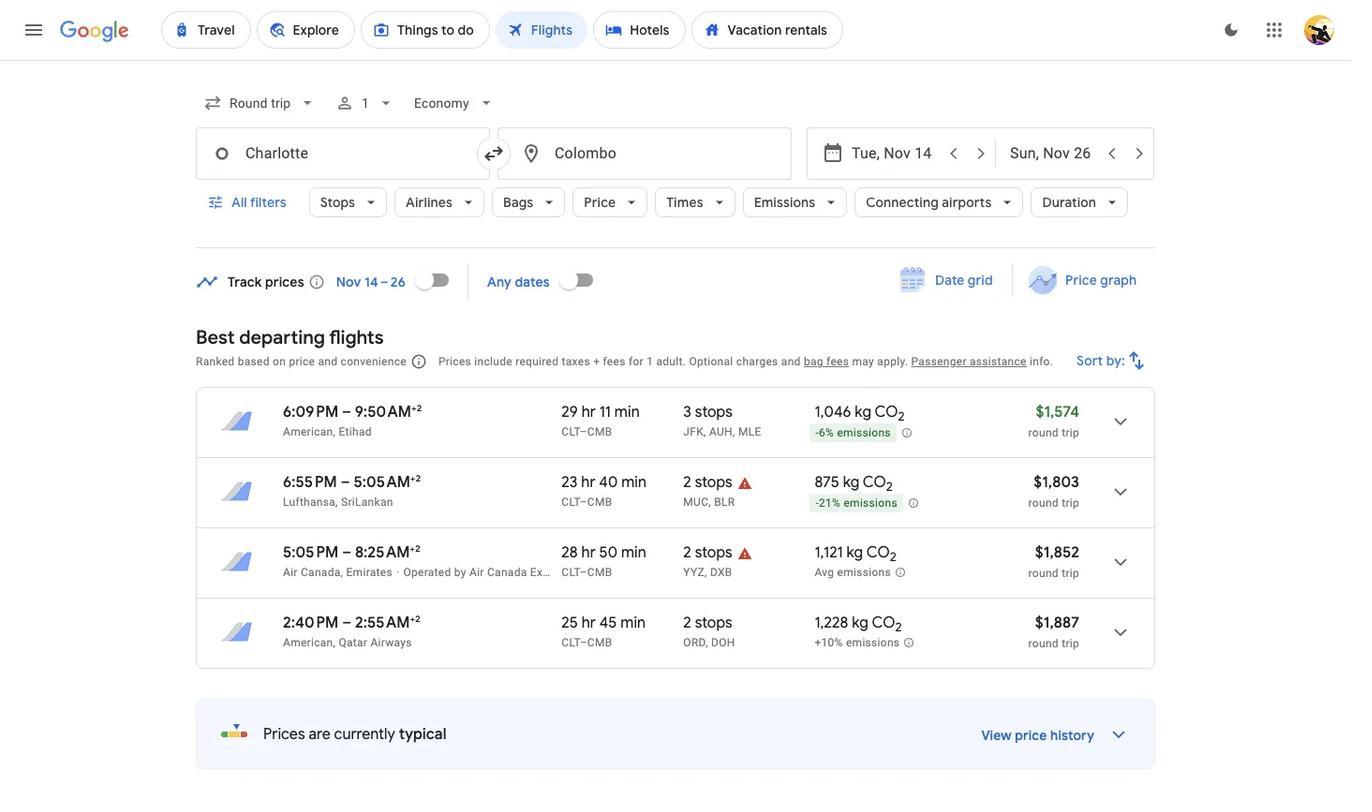 Task type: vqa. For each thing, say whether or not it's contained in the screenshot.

no



Task type: locate. For each thing, give the bounding box(es) containing it.
clt inside 29 hr 11 min clt – cmb
[[562, 425, 580, 439]]

2 stops flight. element up ord
[[683, 614, 732, 635]]

trip down the $1,803
[[1062, 497, 1079, 510]]

2 2 stops from the top
[[683, 543, 732, 562]]

min right 40
[[621, 473, 647, 492]]

clt for 29
[[562, 425, 580, 439]]

1 fees from the left
[[603, 355, 626, 368]]

$1,803
[[1034, 473, 1079, 492]]

2 down apply.
[[898, 409, 905, 425]]

11
[[599, 403, 611, 422]]

airlines button
[[395, 180, 485, 225]]

srilankan
[[341, 496, 393, 509]]

kg inside 1,046 kg co 2
[[855, 403, 871, 422]]

fees
[[603, 355, 626, 368], [827, 355, 849, 368]]

layover (1 of 2) is a 2 hr 40 min layover at munich international airport in munich. layover (2 of 2) is a 2 hr 35 min overnight layover at kempegowda international airport bengaluru in bengaluru. element
[[683, 495, 805, 510]]

for
[[629, 355, 644, 368]]

– up air canada, emirates
[[342, 543, 351, 562]]

american, for 2:40 pm
[[283, 636, 336, 649]]

kg for 1,228
[[852, 614, 869, 632]]

muc
[[683, 496, 709, 509]]

1 clt from the top
[[562, 425, 580, 439]]

co
[[875, 403, 898, 422], [863, 473, 886, 492], [866, 543, 890, 562], [872, 614, 895, 632]]

4 round from the top
[[1028, 637, 1059, 650]]

2
[[417, 402, 422, 414], [898, 409, 905, 425], [416, 472, 421, 484], [683, 473, 691, 492], [886, 479, 893, 495], [415, 543, 420, 555], [683, 543, 691, 562], [890, 549, 897, 565], [415, 613, 421, 625], [683, 614, 691, 632], [895, 620, 902, 635]]

clt down 28
[[562, 566, 580, 579]]

1 vertical spatial -
[[816, 497, 819, 510]]

price right "view"
[[1015, 727, 1047, 744]]

1 hr from the top
[[582, 403, 596, 422]]

auh
[[709, 425, 733, 439]]

co inside 1,046 kg co 2
[[875, 403, 898, 422]]

flight details. leaves charlotte douglas international airport at 2:40 pm on tuesday, november 14 and arrives at bandaranaike international airport at 2:55 am on thursday, november 16. image
[[1098, 610, 1143, 655]]

2 vertical spatial 2 stops flight. element
[[683, 614, 732, 635]]

connecting airports
[[866, 194, 992, 211]]

co inside 875 kg co 2
[[863, 473, 886, 492]]

3 hr from the top
[[581, 543, 596, 562]]

cmb down 45
[[587, 636, 612, 649]]

1574 US dollars text field
[[1036, 403, 1079, 422]]

2 up muc
[[683, 473, 691, 492]]

view price history
[[981, 727, 1094, 744]]

yyz , dxb
[[683, 566, 732, 579]]

and left bag
[[781, 355, 801, 368]]

, inside 2 stops ord , doh
[[706, 636, 708, 649]]

0 horizontal spatial air
[[283, 566, 298, 579]]

+ for 8:25 am
[[410, 543, 415, 555]]

optional
[[689, 355, 733, 368]]

Arrival time: 5:05 AM on  Thursday, November 16. text field
[[354, 472, 421, 492]]

doh
[[711, 636, 735, 649]]

cmb inside 28 hr 50 min clt – cmb
[[587, 566, 612, 579]]

1 horizontal spatial fees
[[827, 355, 849, 368]]

2 up +10% emissions
[[895, 620, 902, 635]]

0 vertical spatial price
[[289, 355, 315, 368]]

1 horizontal spatial air
[[469, 566, 484, 579]]

round down 1803 us dollars text box
[[1028, 497, 1059, 510]]

3 2 stops flight. element from the top
[[683, 614, 732, 635]]

1,121
[[815, 543, 843, 562]]

0 vertical spatial 1
[[362, 96, 370, 111]]

2 stops flight. element
[[683, 473, 732, 495], [683, 543, 732, 565], [683, 614, 732, 635]]

price inside "button"
[[1065, 272, 1097, 289]]

Arrival time: 8:25 AM on  Thursday, November 16. text field
[[355, 543, 420, 562]]

cmb down 11
[[587, 425, 612, 439]]

co up "-21% emissions"
[[863, 473, 886, 492]]

round down $1,852 text field
[[1028, 567, 1059, 580]]

round for $1,803
[[1028, 497, 1059, 510]]

hr for 29
[[582, 403, 596, 422]]

trip inside '$1,803 round trip'
[[1062, 497, 1079, 510]]

trip for $1,574
[[1062, 426, 1079, 439]]

trip down $1,574
[[1062, 426, 1079, 439]]

2 right 2:55 am
[[415, 613, 421, 625]]

min inside 23 hr 40 min clt – cmb
[[621, 473, 647, 492]]

learn more about tracked prices image
[[308, 273, 325, 290]]

4 trip from the top
[[1062, 637, 1079, 650]]

american, qatar airways
[[283, 636, 412, 649]]

round inside '$1,803 round trip'
[[1028, 497, 1059, 510]]

sort by: button
[[1069, 338, 1155, 383]]

, left auh
[[704, 425, 706, 439]]

co inside 1,228 kg co 2
[[872, 614, 895, 632]]

price right bags popup button
[[584, 194, 616, 211]]

emirates
[[346, 566, 393, 579]]

4 cmb from the top
[[587, 636, 612, 649]]

kg up the -6% emissions
[[855, 403, 871, 422]]

2 american, from the top
[[283, 636, 336, 649]]

– inside 29 hr 11 min clt – cmb
[[580, 425, 587, 439]]

round inside $1,574 round trip
[[1028, 426, 1059, 439]]

clt inside 25 hr 45 min clt – cmb
[[562, 636, 580, 649]]

+ inside 2:40 pm – 2:55 am + 2
[[410, 613, 415, 625]]

- left jazz
[[575, 566, 578, 579]]

cmb for 50
[[587, 566, 612, 579]]

co up the -6% emissions
[[875, 403, 898, 422]]

1 vertical spatial 1
[[647, 355, 653, 368]]

875
[[815, 473, 839, 492]]

stops up muc , blr
[[695, 473, 732, 492]]

clt inside 23 hr 40 min clt – cmb
[[562, 496, 580, 509]]

airways
[[371, 636, 412, 649]]

hr right 28
[[581, 543, 596, 562]]

2 stops up the yyz , dxb
[[683, 543, 732, 562]]

1 horizontal spatial price
[[1065, 272, 1097, 289]]

kg for 1,121
[[847, 543, 863, 562]]

cmb inside 23 hr 40 min clt – cmb
[[587, 496, 612, 509]]

canada
[[487, 566, 527, 579]]

cmb inside 29 hr 11 min clt – cmb
[[587, 425, 612, 439]]

– right express
[[580, 566, 587, 579]]

assistance
[[970, 355, 1027, 368]]

prices are currently typical
[[263, 725, 446, 744]]

prices include required taxes + fees for 1 adult. optional charges and bag fees may apply. passenger assistance
[[438, 355, 1027, 368]]

1 horizontal spatial 1
[[647, 355, 653, 368]]

price inside popup button
[[584, 194, 616, 211]]

2 right 5:05 am
[[416, 472, 421, 484]]

emissions down 875 kg co 2
[[844, 497, 898, 510]]

1 round from the top
[[1028, 426, 1059, 439]]

1 2 stops flight. element from the top
[[683, 473, 732, 495]]

hr inside 23 hr 40 min clt – cmb
[[581, 473, 595, 492]]

stops inside 2 stops ord , doh
[[695, 614, 732, 632]]

2 2 stops flight. element from the top
[[683, 543, 732, 565]]

3 round from the top
[[1028, 567, 1059, 580]]

price graph
[[1065, 272, 1137, 289]]

prices right learn more about ranking 'image'
[[438, 355, 471, 368]]

kg inside 875 kg co 2
[[843, 473, 859, 492]]

- down 1,046
[[816, 426, 819, 440]]

min right 45
[[621, 614, 646, 632]]

0 horizontal spatial 1
[[362, 96, 370, 111]]

emissions button
[[743, 180, 847, 225]]

None search field
[[196, 81, 1155, 248]]

2 inside 5:05 pm – 8:25 am + 2
[[415, 543, 420, 555]]

leaves charlotte douglas international airport at 6:09 pm on tuesday, november 14 and arrives at bandaranaike international airport at 9:50 am on thursday, november 16. element
[[283, 402, 422, 422]]

4 clt from the top
[[562, 636, 580, 649]]

clt for 28
[[562, 566, 580, 579]]

price for price
[[584, 194, 616, 211]]

– inside 28 hr 50 min clt – cmb
[[580, 566, 587, 579]]

2 clt from the top
[[562, 496, 580, 509]]

2 stops flight. element for 23 hr 40 min
[[683, 473, 732, 495]]

, left 'dxb'
[[705, 566, 707, 579]]

0 vertical spatial price
[[584, 194, 616, 211]]

2 stops up muc , blr
[[683, 473, 732, 492]]

co up "avg emissions"
[[866, 543, 890, 562]]

2 stops for 28 hr 50 min
[[683, 543, 732, 562]]

hr right 23
[[581, 473, 595, 492]]

clt
[[562, 425, 580, 439], [562, 496, 580, 509], [562, 566, 580, 579], [562, 636, 580, 649]]

graph
[[1100, 272, 1137, 289]]

cmb down 40
[[587, 496, 612, 509]]

1 2 stops from the top
[[683, 473, 732, 492]]

+ inside 6:09 pm – 9:50 am + 2
[[411, 402, 417, 414]]

price button
[[573, 180, 648, 225]]

trip down $1,887 text field
[[1062, 637, 1079, 650]]

price right "on"
[[289, 355, 315, 368]]

cmb inside 25 hr 45 min clt – cmb
[[587, 636, 612, 649]]

cmb down 50
[[587, 566, 612, 579]]

dates
[[515, 273, 550, 290]]

trip down $1,852 text field
[[1062, 567, 1079, 580]]

2 stops flight. element up muc , blr
[[683, 473, 732, 495]]

min inside 28 hr 50 min clt – cmb
[[621, 543, 646, 562]]

1 trip from the top
[[1062, 426, 1079, 439]]

price left graph
[[1065, 272, 1097, 289]]

price
[[584, 194, 616, 211], [1065, 272, 1097, 289]]

40
[[599, 473, 618, 492]]

trip for $1,887
[[1062, 637, 1079, 650]]

stops up auh
[[695, 403, 733, 422]]

connecting airports button
[[855, 180, 1024, 225]]

, left doh
[[706, 636, 708, 649]]

taxes
[[562, 355, 590, 368]]

, left blr
[[709, 496, 711, 509]]

learn more about ranking image
[[410, 353, 427, 370]]

jazz
[[581, 566, 606, 579]]

qatar
[[339, 636, 367, 649]]

None field
[[196, 86, 324, 120], [407, 86, 503, 120], [196, 86, 324, 120], [407, 86, 503, 120]]

trip for $1,803
[[1062, 497, 1079, 510]]

– inside 5:05 pm – 8:25 am + 2
[[342, 543, 351, 562]]

round inside $1,887 round trip
[[1028, 637, 1059, 650]]

kg inside 1,121 kg co 2
[[847, 543, 863, 562]]

flights
[[329, 326, 384, 349]]

0 horizontal spatial fees
[[603, 355, 626, 368]]

$1,852
[[1035, 543, 1079, 562]]

air right by
[[469, 566, 484, 579]]

american, down 6:09 pm text box
[[283, 425, 336, 439]]

2 round from the top
[[1028, 497, 1059, 510]]

round down $1,574
[[1028, 426, 1059, 439]]

hr left 11
[[582, 403, 596, 422]]

american, down departure time: 2:40 pm. text field at left
[[283, 636, 336, 649]]

2 right the 9:50 am
[[417, 402, 422, 414]]

clt down 23
[[562, 496, 580, 509]]

3 stops flight. element
[[683, 403, 733, 424]]

6:09 pm – 9:50 am + 2
[[283, 402, 422, 422]]

1 stops from the top
[[695, 403, 733, 422]]

3 clt from the top
[[562, 566, 580, 579]]

2 inside 2:40 pm – 2:55 am + 2
[[415, 613, 421, 625]]

total duration 23 hr 40 min. element
[[562, 473, 683, 495]]

25
[[562, 614, 578, 632]]

hr inside 28 hr 50 min clt – cmb
[[581, 543, 596, 562]]

trip inside $1,574 round trip
[[1062, 426, 1079, 439]]

– inside 6:55 pm – 5:05 am + 2
[[341, 473, 350, 492]]

stops button
[[309, 180, 387, 225]]

1 vertical spatial american,
[[283, 636, 336, 649]]

– up american, qatar airways
[[342, 614, 351, 632]]

– up lufthansa, srilankan
[[341, 473, 350, 492]]

american,
[[283, 425, 336, 439], [283, 636, 336, 649]]

stops
[[695, 403, 733, 422], [695, 473, 732, 492], [695, 543, 732, 562], [695, 614, 732, 632]]

None text field
[[196, 127, 490, 180], [498, 127, 792, 180], [196, 127, 490, 180], [498, 127, 792, 180]]

canada,
[[301, 566, 343, 579]]

trip inside $1,887 round trip
[[1062, 637, 1079, 650]]

price
[[289, 355, 315, 368], [1015, 727, 1047, 744]]

duration
[[1042, 194, 1096, 211]]

sort
[[1077, 352, 1103, 369]]

min right 11
[[615, 403, 640, 422]]

2 hr from the top
[[581, 473, 595, 492]]

clt down 25
[[562, 636, 580, 649]]

2 up "avg emissions"
[[890, 549, 897, 565]]

kg up +10% emissions
[[852, 614, 869, 632]]

– down total duration 29 hr 11 min. element
[[580, 425, 587, 439]]

2 stops flight. element up the yyz , dxb
[[683, 543, 732, 565]]

2 trip from the top
[[1062, 497, 1079, 510]]

4 stops from the top
[[695, 614, 732, 632]]

0 horizontal spatial price
[[584, 194, 616, 211]]

stops up the yyz , dxb
[[695, 543, 732, 562]]

1887 US dollars text field
[[1035, 614, 1079, 632]]

avg emissions
[[815, 566, 891, 579]]

1 vertical spatial 2 stops
[[683, 543, 732, 562]]

round for $1,887
[[1028, 637, 1059, 650]]

clt inside 28 hr 50 min clt – cmb
[[562, 566, 580, 579]]

45
[[599, 614, 617, 632]]

2 inside 1,121 kg co 2
[[890, 549, 897, 565]]

2 fees from the left
[[827, 355, 849, 368]]

kg
[[855, 403, 871, 422], [843, 473, 859, 492], [847, 543, 863, 562], [852, 614, 869, 632]]

stops up doh
[[695, 614, 732, 632]]

min for 25 hr 45 min
[[621, 614, 646, 632]]

co for 875
[[863, 473, 886, 492]]

1 air from the left
[[283, 566, 298, 579]]

1 horizontal spatial and
[[781, 355, 801, 368]]

etihad
[[339, 425, 372, 439]]

loading results progress bar
[[0, 60, 1351, 64]]

- for 1,046
[[816, 426, 819, 440]]

co for 1,121
[[866, 543, 890, 562]]

0 vertical spatial 2 stops flight. element
[[683, 473, 732, 495]]

times button
[[655, 180, 735, 225]]

are
[[309, 725, 331, 744]]

0 vertical spatial -
[[816, 426, 819, 440]]

passenger
[[911, 355, 967, 368]]

hr inside 29 hr 11 min clt – cmb
[[582, 403, 596, 422]]

stops inside the 3 stops jfk , auh , mle
[[695, 403, 733, 422]]

2 up ord
[[683, 614, 691, 632]]

2 cmb from the top
[[587, 496, 612, 509]]

+ inside 6:55 pm – 5:05 am + 2
[[410, 472, 416, 484]]

- down 875
[[816, 497, 819, 510]]

fees left for
[[603, 355, 626, 368]]

clt for 23
[[562, 496, 580, 509]]

 image
[[396, 566, 400, 579]]

kg for 875
[[843, 473, 859, 492]]

Departure time: 5:05 PM. text field
[[283, 543, 339, 562]]

co for 1,046
[[875, 403, 898, 422]]

main menu image
[[22, 19, 45, 41]]

clt down 29
[[562, 425, 580, 439]]

total duration 28 hr 50 min. element
[[562, 543, 683, 565]]

4 hr from the top
[[582, 614, 596, 632]]

- for 875
[[816, 497, 819, 510]]

blr
[[714, 496, 735, 509]]

round inside $1,852 round trip
[[1028, 567, 1059, 580]]

times
[[666, 194, 703, 211]]

co inside 1,121 kg co 2
[[866, 543, 890, 562]]

– inside 2:40 pm – 2:55 am + 2
[[342, 614, 351, 632]]

– up the etihad
[[342, 403, 351, 422]]

kg up "-21% emissions"
[[843, 473, 859, 492]]

emissions down 1,228 kg co 2
[[846, 636, 900, 649]]

-
[[816, 426, 819, 440], [816, 497, 819, 510], [575, 566, 578, 579]]

trip inside $1,852 round trip
[[1062, 567, 1079, 580]]

0 vertical spatial prices
[[438, 355, 471, 368]]

min inside 29 hr 11 min clt – cmb
[[615, 403, 640, 422]]

on
[[273, 355, 286, 368]]

co up +10% emissions
[[872, 614, 895, 632]]

0 horizontal spatial prices
[[263, 725, 305, 744]]

flight details. leaves charlotte douglas international airport at 6:09 pm on tuesday, november 14 and arrives at bandaranaike international airport at 9:50 am on thursday, november 16. image
[[1098, 399, 1143, 444]]

2 up "-21% emissions"
[[886, 479, 893, 495]]

hr inside 25 hr 45 min clt – cmb
[[582, 614, 596, 632]]

and down flights
[[318, 355, 338, 368]]

prices
[[265, 273, 304, 290]]

3 cmb from the top
[[587, 566, 612, 579]]

– down total duration 23 hr 40 min. element
[[580, 496, 587, 509]]

prices left are
[[263, 725, 305, 744]]

1 vertical spatial 2 stops flight. element
[[683, 543, 732, 565]]

0 vertical spatial american,
[[283, 425, 336, 439]]

2 inside 875 kg co 2
[[886, 479, 893, 495]]

+ inside 5:05 pm – 8:25 am + 2
[[410, 543, 415, 555]]

kg up "avg emissions"
[[847, 543, 863, 562]]

2 up operated
[[415, 543, 420, 555]]

yyz
[[683, 566, 705, 579]]

2 stops
[[683, 473, 732, 492], [683, 543, 732, 562]]

1 vertical spatial price
[[1015, 727, 1047, 744]]

air down "5:05 pm" text field
[[283, 566, 298, 579]]

1 horizontal spatial prices
[[438, 355, 471, 368]]

date grid
[[935, 272, 993, 289]]

1 inside the best departing flights main content
[[647, 355, 653, 368]]

2 stops from the top
[[695, 473, 732, 492]]

1 vertical spatial price
[[1065, 272, 1097, 289]]

3 trip from the top
[[1062, 567, 1079, 580]]

min inside 25 hr 45 min clt – cmb
[[621, 614, 646, 632]]

kg inside 1,228 kg co 2
[[852, 614, 869, 632]]

1 vertical spatial prices
[[263, 725, 305, 744]]

1 cmb from the top
[[587, 425, 612, 439]]

grid
[[968, 272, 993, 289]]

round down $1,887
[[1028, 637, 1059, 650]]

1 american, from the top
[[283, 425, 336, 439]]

min for 23 hr 40 min
[[621, 473, 647, 492]]

min right 50
[[621, 543, 646, 562]]

hr right 25
[[582, 614, 596, 632]]

– down total duration 25 hr 45 min. element
[[580, 636, 587, 649]]

Arrival time: 2:55 AM on  Thursday, November 16. text field
[[355, 613, 421, 632]]

fees right bag
[[827, 355, 849, 368]]

view price history image
[[1096, 712, 1141, 757]]

0 horizontal spatial and
[[318, 355, 338, 368]]

emissions
[[754, 194, 815, 211]]

prices for prices include required taxes + fees for 1 adult. optional charges and bag fees may apply. passenger assistance
[[438, 355, 471, 368]]

0 vertical spatial 2 stops
[[683, 473, 732, 492]]

best departing flights
[[196, 326, 384, 349]]

+10%
[[815, 636, 843, 649]]

prices
[[438, 355, 471, 368], [263, 725, 305, 744]]

1 button
[[328, 81, 403, 126]]



Task type: describe. For each thing, give the bounding box(es) containing it.
layover (1 of 3) is a 2 hr layover at john f. kennedy international airport in new york. layover (2 of 3) is a 5 hr 30 min layover at abu dhabi international airport in abu dhabi. layover (3 of 3) is a 1 hr 20 min layover at velana international airport (mle) in malé. element
[[683, 424, 805, 439]]

filters
[[250, 194, 286, 211]]

-21% emissions
[[816, 497, 898, 510]]

+ for 5:05 am
[[410, 472, 416, 484]]

operated by air canada express - jazz
[[403, 566, 606, 579]]

leaves charlotte douglas international airport at 5:05 pm on tuesday, november 14 and arrives at bandaranaike international airport at 8:25 am on thursday, november 16. element
[[283, 543, 420, 562]]

2 inside 1,046 kg co 2
[[898, 409, 905, 425]]

1,046
[[815, 403, 851, 422]]

28
[[562, 543, 578, 562]]

2 inside 6:09 pm – 9:50 am + 2
[[417, 402, 422, 414]]

3 stops from the top
[[695, 543, 732, 562]]

$1,803 round trip
[[1028, 473, 1079, 510]]

departing
[[239, 326, 325, 349]]

1,228
[[815, 614, 848, 632]]

Arrival time: 9:50 AM on  Thursday, November 16. text field
[[355, 402, 422, 422]]

find the best price region
[[196, 257, 1155, 312]]

29
[[562, 403, 578, 422]]

2:40 pm
[[283, 614, 339, 632]]

2 vertical spatial -
[[575, 566, 578, 579]]

Departure text field
[[852, 128, 938, 179]]

1 inside popup button
[[362, 96, 370, 111]]

air canada, emirates
[[283, 566, 393, 579]]

clt for 25
[[562, 636, 580, 649]]

leaves charlotte douglas international airport at 6:55 pm on tuesday, november 14 and arrives at bandaranaike international airport at 5:05 am on thursday, november 16. element
[[283, 472, 421, 492]]

dxb
[[710, 566, 732, 579]]

23
[[562, 473, 578, 492]]

flight details. leaves charlotte douglas international airport at 6:55 pm on tuesday, november 14 and arrives at bandaranaike international airport at 5:05 am on thursday, november 16. image
[[1098, 469, 1143, 514]]

trip for $1,852
[[1062, 567, 1079, 580]]

0 horizontal spatial price
[[289, 355, 315, 368]]

all filters button
[[196, 180, 301, 225]]

Departure time: 6:09 PM. text field
[[283, 403, 338, 422]]

hr for 23
[[581, 473, 595, 492]]

lufthansa, srilankan
[[283, 496, 393, 509]]

all filters
[[231, 194, 286, 211]]

-6% emissions
[[816, 426, 891, 440]]

5:05 am
[[354, 473, 410, 492]]

– inside 23 hr 40 min clt – cmb
[[580, 496, 587, 509]]

co for 1,228
[[872, 614, 895, 632]]

6%
[[819, 426, 834, 440]]

total duration 29 hr 11 min. element
[[562, 403, 683, 424]]

none search field containing all filters
[[196, 81, 1155, 248]]

ranked based on price and convenience
[[196, 355, 407, 368]]

convenience
[[341, 355, 407, 368]]

emissions down 1,121 kg co 2
[[837, 566, 891, 579]]

leaves charlotte douglas international airport at 2:40 pm on tuesday, november 14 and arrives at bandaranaike international airport at 2:55 am on thursday, november 16. element
[[283, 613, 421, 632]]

2 stops flight. element for 28 hr 50 min
[[683, 543, 732, 565]]

stops
[[320, 194, 355, 211]]

ord
[[683, 636, 706, 649]]

bags
[[503, 194, 533, 211]]

23 hr 40 min clt – cmb
[[562, 473, 647, 509]]

airports
[[942, 194, 992, 211]]

2 up yyz
[[683, 543, 691, 562]]

2 inside 6:55 pm – 5:05 am + 2
[[416, 472, 421, 484]]

avg
[[815, 566, 834, 579]]

$1,574 round trip
[[1028, 403, 1079, 439]]

2 inside 2 stops ord , doh
[[683, 614, 691, 632]]

min for 28 hr 50 min
[[621, 543, 646, 562]]

round for $1,852
[[1028, 567, 1059, 580]]

+ for 9:50 am
[[411, 402, 417, 414]]

2 and from the left
[[781, 355, 801, 368]]

layover (1 of 2) is a 2 hr 51 min layover at o'hare international airport in chicago. layover (2 of 2) is a 2 hr 35 min layover at hamad international airport in doha. element
[[683, 635, 805, 650]]

, inside layover (1 of 2) is a 2 hr 40 min layover at munich international airport in munich. layover (2 of 2) is a 2 hr 35 min overnight layover at kempegowda international airport bengaluru in bengaluru. element
[[709, 496, 711, 509]]

min for 29 hr 11 min
[[615, 403, 640, 422]]

50
[[599, 543, 618, 562]]

$1,574
[[1036, 403, 1079, 422]]

mle
[[738, 425, 761, 439]]

6:55 pm – 5:05 am + 2
[[283, 472, 421, 492]]

21%
[[819, 497, 841, 510]]

bag fees button
[[804, 355, 849, 368]]

change appearance image
[[1209, 7, 1254, 52]]

, left the mle
[[733, 425, 735, 439]]

express
[[530, 566, 572, 579]]

1 and from the left
[[318, 355, 338, 368]]

cmb for 40
[[587, 496, 612, 509]]

2 stops for 23 hr 40 min
[[683, 473, 732, 492]]

2:55 am
[[355, 614, 410, 632]]

$1,852 round trip
[[1028, 543, 1079, 580]]

emissions down 1,046 kg co 2
[[837, 426, 891, 440]]

2 inside 1,228 kg co 2
[[895, 620, 902, 635]]

+ for 2:55 am
[[410, 613, 415, 625]]

based
[[238, 355, 270, 368]]

total duration 25 hr 45 min. element
[[562, 614, 683, 635]]

adult.
[[656, 355, 686, 368]]

layover (1 of 2) is a 2 hr 21 min layover at toronto pearson international airport in toronto. layover (2 of 2) is a 6 hr 55 min overnight layover at dubai international airport in dubai. element
[[683, 565, 805, 580]]

9:50 am
[[355, 403, 411, 422]]

best departing flights main content
[[196, 257, 1155, 785]]

, inside layover (1 of 2) is a 2 hr 21 min layover at toronto pearson international airport in toronto. layover (2 of 2) is a 6 hr 55 min overnight layover at dubai international airport in dubai. element
[[705, 566, 707, 579]]

2 air from the left
[[469, 566, 484, 579]]

3 stops jfk , auh , mle
[[683, 403, 761, 439]]

Departure time: 6:55 PM. text field
[[283, 473, 337, 492]]

$1,887 round trip
[[1028, 614, 1079, 650]]

3
[[683, 403, 691, 422]]

by
[[454, 566, 466, 579]]

swap origin and destination. image
[[483, 142, 505, 165]]

prices for prices are currently typical
[[263, 725, 305, 744]]

bag
[[804, 355, 823, 368]]

1,228 kg co 2
[[815, 614, 902, 635]]

date
[[935, 272, 965, 289]]

1803 US dollars text field
[[1034, 473, 1079, 492]]

price for price graph
[[1065, 272, 1097, 289]]

Departure time: 2:40 PM. text field
[[283, 614, 339, 632]]

price graph button
[[1016, 263, 1152, 297]]

american, etihad
[[283, 425, 372, 439]]

track prices
[[228, 273, 304, 290]]

round for $1,574
[[1028, 426, 1059, 439]]

1852 US dollars text field
[[1035, 543, 1079, 562]]

6:55 pm
[[283, 473, 337, 492]]

muc , blr
[[683, 496, 735, 509]]

28 hr 50 min clt – cmb
[[562, 543, 646, 579]]

– inside 6:09 pm – 9:50 am + 2
[[342, 403, 351, 422]]

29 hr 11 min clt – cmb
[[562, 403, 640, 439]]

american, for 6:09 pm
[[283, 425, 336, 439]]

1 horizontal spatial price
[[1015, 727, 1047, 744]]

cmb for 45
[[587, 636, 612, 649]]

25 hr 45 min clt – cmb
[[562, 614, 646, 649]]

8:25 am
[[355, 543, 410, 562]]

2:40 pm – 2:55 am + 2
[[283, 613, 421, 632]]

sort by:
[[1077, 352, 1125, 369]]

history
[[1050, 727, 1094, 744]]

flight details. leaves charlotte douglas international airport at 5:05 pm on tuesday, november 14 and arrives at bandaranaike international airport at 8:25 am on thursday, november 16. image
[[1098, 540, 1143, 585]]

2 stops ord , doh
[[683, 614, 735, 649]]

charges
[[736, 355, 778, 368]]

hr for 28
[[581, 543, 596, 562]]

may
[[852, 355, 874, 368]]

Return text field
[[1010, 128, 1096, 179]]

kg for 1,046
[[855, 403, 871, 422]]

any dates
[[487, 273, 550, 290]]

– inside 25 hr 45 min clt – cmb
[[580, 636, 587, 649]]

passenger assistance button
[[911, 355, 1027, 368]]

875 kg co 2
[[815, 473, 893, 495]]

+10% emissions
[[815, 636, 900, 649]]

cmb for 11
[[587, 425, 612, 439]]

$1,887
[[1035, 614, 1079, 632]]

1,046 kg co 2
[[815, 403, 905, 425]]

5:05 pm
[[283, 543, 339, 562]]

connecting
[[866, 194, 939, 211]]

hr for 25
[[582, 614, 596, 632]]

5:05 pm – 8:25 am + 2
[[283, 543, 420, 562]]

duration button
[[1031, 180, 1128, 225]]

apply.
[[877, 355, 908, 368]]

6:09 pm
[[283, 403, 338, 422]]

any
[[487, 273, 512, 290]]



